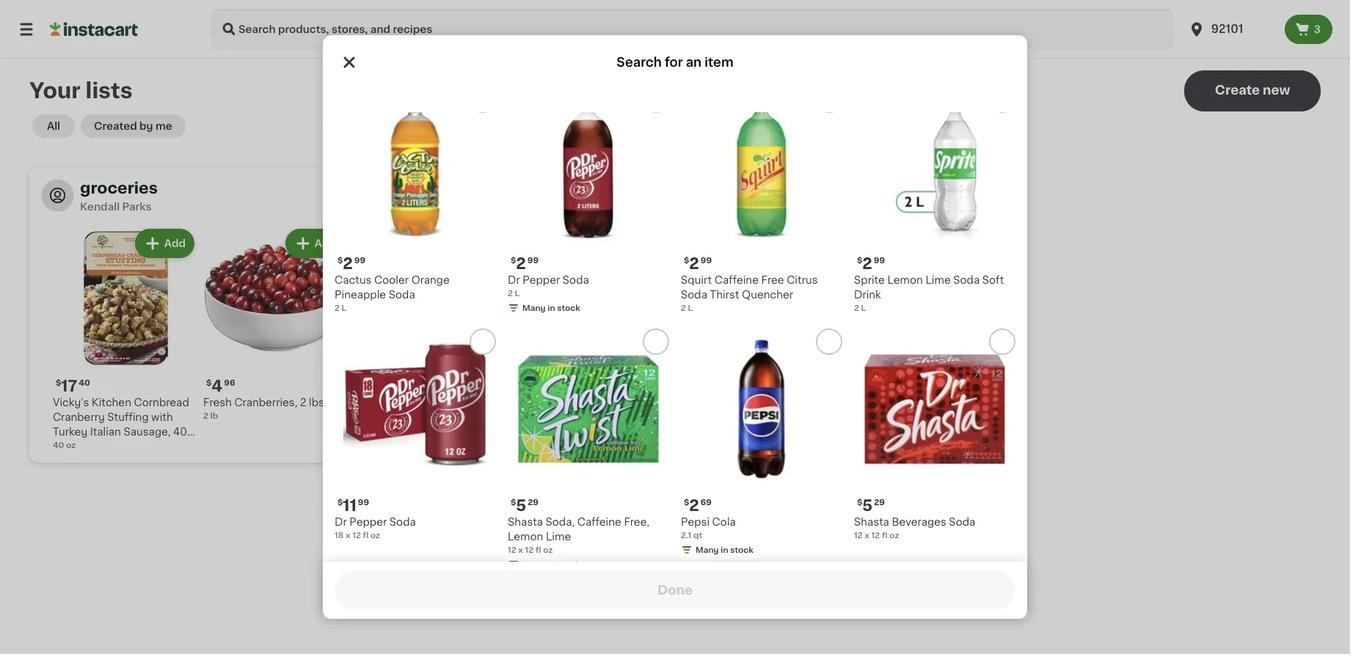 Task type: describe. For each thing, give the bounding box(es) containing it.
pepsi cola 2.1 qt
[[681, 517, 736, 540]]

all
[[47, 121, 60, 131]]

cactus
[[335, 275, 372, 285]]

2 inside dr pepper soda 2 l
[[508, 290, 513, 298]]

12 inside dr pepper soda 18 x 12 fl oz
[[352, 532, 361, 540]]

new
[[1263, 84, 1290, 97]]

sausage,
[[124, 427, 171, 437]]

3
[[1314, 24, 1321, 34]]

fl for 11
[[363, 532, 369, 540]]

$ 2 99 for squirt caffeine free citrus soda thirst quencher
[[684, 256, 712, 271]]

lemon inside shasta soda, caffeine free, lemon lime 12 x 12 fl oz
[[508, 532, 543, 542]]

stuffing
[[107, 412, 149, 423]]

2 inside squirt caffeine free citrus soda thirst quencher 2 l
[[681, 304, 686, 312]]

with
[[151, 412, 173, 423]]

pepsi
[[681, 517, 710, 528]]

drink
[[854, 290, 881, 300]]

$ up the shasta beverages soda 12 x 12 fl oz
[[857, 499, 863, 507]]

oz inside the shasta beverages soda 12 x 12 fl oz
[[890, 532, 899, 540]]

$ inside $ 4 96
[[206, 379, 212, 387]]

vicky's
[[53, 398, 89, 408]]

instacart logo image
[[50, 21, 138, 38]]

create new
[[1215, 84, 1290, 97]]

5 for shasta beverages soda
[[863, 498, 873, 513]]

x inside shasta soda, caffeine free, lemon lime 12 x 12 fl oz
[[518, 546, 523, 554]]

all button
[[32, 114, 75, 138]]

29 for shasta beverages soda
[[874, 499, 885, 507]]

quencher
[[742, 290, 793, 300]]

many for shasta
[[523, 561, 546, 569]]

italian
[[90, 427, 121, 437]]

show
[[530, 190, 565, 203]]

cactus cooler orange pineapple soda 2 l
[[335, 275, 450, 312]]

40 inside vicky's kitchen cornbread cranberry stuffing with turkey italian sausage, 40 oz
[[173, 427, 187, 437]]

99 for caffeine
[[701, 256, 712, 265]]

40 oz
[[53, 441, 76, 449]]

oz inside shasta soda, caffeine free, lemon lime 12 x 12 fl oz
[[543, 546, 553, 554]]

x for 11
[[346, 532, 350, 540]]

shasta beverages soda 12 x 12 fl oz
[[854, 517, 976, 540]]

shasta soda, caffeine free, lemon lime 12 x 12 fl oz
[[508, 517, 650, 554]]

in for cola
[[721, 546, 728, 554]]

soda,
[[546, 517, 575, 528]]

lbs
[[309, 398, 324, 408]]

2.1
[[681, 532, 691, 540]]

cranberries,
[[234, 398, 297, 408]]

soft
[[982, 275, 1004, 285]]

squirt caffeine free citrus soda thirst quencher 2 l
[[681, 275, 818, 312]]

citrus
[[787, 275, 818, 285]]

in for soda,
[[548, 561, 555, 569]]

item
[[705, 56, 734, 69]]

$ inside $ 11 99
[[338, 499, 343, 507]]

items
[[597, 190, 633, 203]]

dialog containing 2
[[323, 0, 1027, 619]]

groceries kendall parks
[[80, 180, 158, 212]]

$ up 'cactus'
[[338, 256, 343, 265]]

soda inside dr pepper soda 2 l
[[563, 275, 589, 285]]

$ 2 99 for sprite lemon lime soda soft drink
[[857, 256, 885, 271]]

99 up dr pepper soda 2 l
[[528, 256, 539, 265]]

17
[[61, 378, 77, 394]]

$ 2 99 for cactus cooler orange pineapple soda
[[338, 256, 366, 271]]

soda inside dr pepper soda 18 x 12 fl oz
[[390, 517, 416, 528]]

shasta for lemon
[[508, 517, 543, 528]]

pepper for dr pepper soda 18 x 12 fl oz
[[350, 517, 387, 528]]

caffeine inside squirt caffeine free citrus soda thirst quencher 2 l
[[715, 275, 759, 285]]

soda inside the 'sprite lemon lime soda soft drink 2 l'
[[953, 275, 980, 285]]

kendall
[[80, 202, 120, 212]]

$ up squirt
[[684, 256, 689, 265]]

for
[[665, 56, 683, 69]]

me
[[156, 121, 172, 131]]

created by me button
[[81, 114, 185, 138]]

$ inside $ 2 69
[[684, 499, 689, 507]]

your
[[29, 80, 81, 101]]

fresh
[[203, 398, 232, 408]]

pepper for dr pepper soda 2 l
[[523, 275, 560, 285]]

product group containing 11
[[335, 329, 496, 542]]

thirst
[[710, 290, 739, 300]]

cranberry
[[53, 412, 105, 423]]

free
[[761, 275, 784, 285]]

many for dr
[[523, 304, 546, 312]]

99 for lemon
[[874, 256, 885, 265]]

product group containing 17
[[53, 226, 197, 452]]

lime inside shasta soda, caffeine free, lemon lime 12 x 12 fl oz
[[546, 532, 571, 542]]

99 for cooler
[[354, 256, 366, 265]]

many in stock for pepper
[[523, 304, 580, 312]]

beverages
[[892, 517, 947, 528]]

$ inside $ 17 40
[[56, 379, 61, 387]]

sprite
[[854, 275, 885, 285]]



Task type: locate. For each thing, give the bounding box(es) containing it.
2 vertical spatial many
[[523, 561, 546, 569]]

created by me
[[94, 121, 172, 131]]

29 up the shasta beverages soda 12 x 12 fl oz
[[874, 499, 885, 507]]

29 for shasta soda, caffeine free, lemon lime
[[528, 499, 539, 507]]

1 horizontal spatial lemon
[[888, 275, 923, 285]]

99 up 'cactus'
[[354, 256, 366, 265]]

shasta for x
[[854, 517, 889, 528]]

in down the pepsi cola 2.1 qt on the bottom right
[[721, 546, 728, 554]]

0 vertical spatial caffeine
[[715, 275, 759, 285]]

99 inside $ 11 99
[[358, 499, 369, 507]]

1 vertical spatial stock
[[730, 546, 754, 554]]

0 horizontal spatial 40
[[53, 441, 64, 449]]

1 vertical spatial lime
[[546, 532, 571, 542]]

orange
[[411, 275, 450, 285]]

0 vertical spatial 40
[[79, 379, 90, 387]]

5
[[516, 498, 526, 513], [863, 498, 873, 513]]

2 vertical spatial 40
[[53, 441, 64, 449]]

sprite lemon lime soda soft drink 2 l
[[854, 275, 1004, 312]]

oz inside vicky's kitchen cornbread cranberry stuffing with turkey italian sausage, 40 oz
[[53, 442, 65, 452]]

$ 5 29 for shasta soda, caffeine free, lemon lime
[[511, 498, 539, 513]]

1 vertical spatial caffeine
[[577, 517, 621, 528]]

0 horizontal spatial $ 5 29
[[511, 498, 539, 513]]

lime inside the 'sprite lemon lime soda soft drink 2 l'
[[926, 275, 951, 285]]

add button
[[136, 230, 193, 257], [287, 230, 343, 257]]

1 vertical spatial pepper
[[350, 517, 387, 528]]

many down qt
[[696, 546, 719, 554]]

cola
[[712, 517, 736, 528]]

2 $ 2 99 from the left
[[511, 256, 539, 271]]

2
[[586, 190, 593, 203], [343, 256, 353, 271], [516, 256, 526, 271], [689, 256, 699, 271], [863, 256, 872, 271], [508, 290, 513, 298], [335, 304, 340, 312], [681, 304, 686, 312], [854, 304, 859, 312], [300, 398, 306, 408], [203, 412, 208, 420], [689, 498, 699, 513]]

2 5 from the left
[[863, 498, 873, 513]]

69
[[701, 499, 712, 507]]

3 button
[[1285, 15, 1333, 44]]

0 horizontal spatial add
[[164, 239, 186, 249]]

0 horizontal spatial 5
[[516, 498, 526, 513]]

parks
[[122, 202, 152, 212]]

$ 4 96
[[206, 378, 235, 394]]

1 vertical spatial many in stock
[[696, 546, 754, 554]]

1 horizontal spatial x
[[518, 546, 523, 554]]

40 right the 17 at the left of the page
[[79, 379, 90, 387]]

$ 2 99
[[338, 256, 366, 271], [511, 256, 539, 271], [684, 256, 712, 271], [857, 256, 885, 271]]

$ 5 29
[[511, 498, 539, 513], [857, 498, 885, 513]]

0 horizontal spatial lime
[[546, 532, 571, 542]]

1 horizontal spatial add button
[[287, 230, 343, 257]]

cornbread
[[134, 398, 189, 408]]

0 vertical spatial pepper
[[523, 275, 560, 285]]

2 shasta from the left
[[854, 517, 889, 528]]

free,
[[624, 517, 650, 528]]

0 horizontal spatial shasta
[[508, 517, 543, 528]]

0 vertical spatial in
[[548, 304, 555, 312]]

0 vertical spatial many in stock
[[523, 304, 580, 312]]

$ up dr pepper soda 2 l
[[511, 256, 516, 265]]

add button for 4
[[287, 230, 343, 257]]

$ left 69
[[684, 499, 689, 507]]

0 horizontal spatial add button
[[136, 230, 193, 257]]

soda inside cactus cooler orange pineapple soda 2 l
[[389, 290, 415, 300]]

lemon
[[888, 275, 923, 285], [508, 532, 543, 542]]

$ up 18
[[338, 499, 343, 507]]

0 horizontal spatial dr
[[335, 517, 347, 528]]

shasta left beverages at the right of the page
[[854, 517, 889, 528]]

1 $ 5 29 from the left
[[511, 498, 539, 513]]

shasta
[[508, 517, 543, 528], [854, 517, 889, 528]]

1 horizontal spatial pepper
[[523, 275, 560, 285]]

$ up sprite
[[857, 256, 863, 265]]

caffeine
[[715, 275, 759, 285], [577, 517, 621, 528]]

2 vertical spatial many in stock
[[523, 561, 580, 569]]

12
[[352, 532, 361, 540], [854, 532, 863, 540], [872, 532, 880, 540], [508, 546, 516, 554], [525, 546, 534, 554]]

add for 4
[[315, 239, 336, 249]]

add
[[164, 239, 186, 249], [315, 239, 336, 249]]

2 add button from the left
[[287, 230, 343, 257]]

5 up the shasta beverages soda 12 x 12 fl oz
[[863, 498, 873, 513]]

$ 2 69
[[684, 498, 712, 513]]

in for pepper
[[548, 304, 555, 312]]

1 vertical spatial many
[[696, 546, 719, 554]]

$ 2 99 up 'cactus'
[[338, 256, 366, 271]]

oz inside dr pepper soda 18 x 12 fl oz
[[371, 532, 380, 540]]

pepper inside dr pepper soda 18 x 12 fl oz
[[350, 517, 387, 528]]

stock down dr pepper soda 2 l
[[557, 304, 580, 312]]

caffeine up thirst on the right top of page
[[715, 275, 759, 285]]

dr for dr pepper soda 2 l
[[508, 275, 520, 285]]

29
[[528, 499, 539, 507], [874, 499, 885, 507]]

0 vertical spatial many
[[523, 304, 546, 312]]

0 horizontal spatial caffeine
[[577, 517, 621, 528]]

$ left 96
[[206, 379, 212, 387]]

all
[[568, 190, 583, 203]]

in down dr pepper soda 2 l
[[548, 304, 555, 312]]

$ 2 99 up squirt
[[684, 256, 712, 271]]

your lists
[[29, 80, 133, 101]]

create
[[1215, 84, 1260, 97]]

fl
[[363, 532, 369, 540], [882, 532, 888, 540], [536, 546, 541, 554]]

fl inside the shasta beverages soda 12 x 12 fl oz
[[882, 532, 888, 540]]

caffeine left the free,
[[577, 517, 621, 528]]

product group
[[335, 87, 496, 314], [508, 87, 669, 317], [681, 87, 842, 314], [854, 87, 1016, 314], [53, 226, 197, 452], [203, 226, 348, 422], [335, 329, 496, 542], [508, 329, 669, 574], [681, 329, 842, 559], [854, 329, 1016, 542]]

create new button
[[1184, 70, 1321, 112]]

1 horizontal spatial 29
[[874, 499, 885, 507]]

0 vertical spatial lime
[[926, 275, 951, 285]]

$ 2 99 up dr pepper soda 2 l
[[511, 256, 539, 271]]

groceries
[[80, 180, 158, 196]]

1 29 from the left
[[528, 499, 539, 507]]

shasta left soda,
[[508, 517, 543, 528]]

dr for dr pepper soda 18 x 12 fl oz
[[335, 517, 347, 528]]

many in stock down shasta soda, caffeine free, lemon lime 12 x 12 fl oz
[[523, 561, 580, 569]]

0 horizontal spatial lemon
[[508, 532, 543, 542]]

$ 17 40
[[56, 378, 90, 394]]

dialog
[[323, 0, 1027, 619]]

in
[[548, 304, 555, 312], [721, 546, 728, 554], [548, 561, 555, 569]]

40 inside $ 17 40
[[79, 379, 90, 387]]

dr pepper soda 2 l
[[508, 275, 589, 298]]

qt
[[693, 532, 702, 540]]

dr
[[508, 275, 520, 285], [335, 517, 347, 528]]

l inside squirt caffeine free citrus soda thirst quencher 2 l
[[688, 304, 693, 312]]

18
[[335, 532, 344, 540]]

search
[[617, 56, 662, 69]]

x inside dr pepper soda 18 x 12 fl oz
[[346, 532, 350, 540]]

fl for 5
[[882, 532, 888, 540]]

vicky's kitchen cornbread cranberry stuffing with turkey italian sausage, 40 oz
[[53, 398, 189, 452]]

0 vertical spatial dr
[[508, 275, 520, 285]]

2 inside cactus cooler orange pineapple soda 2 l
[[335, 304, 340, 312]]

add button up 'cactus'
[[287, 230, 343, 257]]

1 5 from the left
[[516, 498, 526, 513]]

many down dr pepper soda 2 l
[[523, 304, 546, 312]]

$ 5 29 up the shasta beverages soda 12 x 12 fl oz
[[857, 498, 885, 513]]

0 horizontal spatial x
[[346, 532, 350, 540]]

1 horizontal spatial $ 5 29
[[857, 498, 885, 513]]

2 vertical spatial stock
[[557, 561, 580, 569]]

2 add from the left
[[315, 239, 336, 249]]

stock for cola
[[730, 546, 754, 554]]

lime
[[926, 275, 951, 285], [546, 532, 571, 542]]

dr inside dr pepper soda 18 x 12 fl oz
[[335, 517, 347, 528]]

lb
[[210, 412, 218, 420]]

dr pepper soda 18 x 12 fl oz
[[335, 517, 416, 540]]

40
[[79, 379, 90, 387], [173, 427, 187, 437], [53, 441, 64, 449]]

many in stock for soda,
[[523, 561, 580, 569]]

kitchen
[[92, 398, 131, 408]]

1 $ 2 99 from the left
[[338, 256, 366, 271]]

x inside the shasta beverages soda 12 x 12 fl oz
[[865, 532, 870, 540]]

soda inside squirt caffeine free citrus soda thirst quencher 2 l
[[681, 290, 707, 300]]

oz
[[66, 441, 76, 449], [53, 442, 65, 452], [371, 532, 380, 540], [890, 532, 899, 540], [543, 546, 553, 554]]

lemon inside the 'sprite lemon lime soda soft drink 2 l'
[[888, 275, 923, 285]]

1 horizontal spatial 5
[[863, 498, 873, 513]]

0 horizontal spatial pepper
[[350, 517, 387, 528]]

4 $ 2 99 from the left
[[857, 256, 885, 271]]

2 inside the 'sprite lemon lime soda soft drink 2 l'
[[854, 304, 859, 312]]

created
[[94, 121, 137, 131]]

$ 2 99 for dr pepper soda
[[511, 256, 539, 271]]

$ 5 29 for shasta beverages soda
[[857, 498, 885, 513]]

pineapple
[[335, 290, 386, 300]]

1 horizontal spatial dr
[[508, 275, 520, 285]]

many in stock down dr pepper soda 2 l
[[523, 304, 580, 312]]

1 horizontal spatial lime
[[926, 275, 951, 285]]

1 horizontal spatial fl
[[536, 546, 541, 554]]

an
[[686, 56, 702, 69]]

stock for soda,
[[557, 561, 580, 569]]

1 shasta from the left
[[508, 517, 543, 528]]

l inside the 'sprite lemon lime soda soft drink 2 l'
[[861, 304, 866, 312]]

2 29 from the left
[[874, 499, 885, 507]]

lime left soft
[[926, 275, 951, 285]]

stock for pepper
[[557, 304, 580, 312]]

$ up vicky's
[[56, 379, 61, 387]]

29 up shasta soda, caffeine free, lemon lime 12 x 12 fl oz
[[528, 499, 539, 507]]

many for pepsi
[[696, 546, 719, 554]]

x
[[346, 532, 350, 540], [865, 532, 870, 540], [518, 546, 523, 554]]

1 add from the left
[[164, 239, 186, 249]]

1 vertical spatial lemon
[[508, 532, 543, 542]]

4
[[212, 378, 223, 394]]

stock
[[557, 304, 580, 312], [730, 546, 754, 554], [557, 561, 580, 569]]

in down shasta soda, caffeine free, lemon lime 12 x 12 fl oz
[[548, 561, 555, 569]]

x for 5
[[865, 532, 870, 540]]

l
[[515, 290, 520, 298], [342, 304, 347, 312], [688, 304, 693, 312], [861, 304, 866, 312]]

add for 17
[[164, 239, 186, 249]]

1 vertical spatial 40
[[173, 427, 187, 437]]

3 $ 2 99 from the left
[[684, 256, 712, 271]]

shasta inside the shasta beverages soda 12 x 12 fl oz
[[854, 517, 889, 528]]

0 horizontal spatial fl
[[363, 532, 369, 540]]

cooler
[[374, 275, 409, 285]]

fresh cranberries, 2 lbs 2 lb
[[203, 398, 324, 420]]

11
[[343, 498, 357, 513]]

turkey
[[53, 427, 87, 437]]

99 up squirt
[[701, 256, 712, 265]]

search for an item
[[617, 56, 734, 69]]

by
[[139, 121, 153, 131]]

fl inside shasta soda, caffeine free, lemon lime 12 x 12 fl oz
[[536, 546, 541, 554]]

lime down soda,
[[546, 532, 571, 542]]

many in stock down the pepsi cola 2.1 qt on the bottom right
[[696, 546, 754, 554]]

0 vertical spatial lemon
[[888, 275, 923, 285]]

1 horizontal spatial shasta
[[854, 517, 889, 528]]

show all 2 items
[[530, 190, 633, 203]]

$ up shasta soda, caffeine free, lemon lime 12 x 12 fl oz
[[511, 499, 516, 507]]

96
[[224, 379, 235, 387]]

5 for shasta soda, caffeine free, lemon lime
[[516, 498, 526, 513]]

1 vertical spatial in
[[721, 546, 728, 554]]

caffeine inside shasta soda, caffeine free, lemon lime 12 x 12 fl oz
[[577, 517, 621, 528]]

40 down the turkey
[[53, 441, 64, 449]]

1 add button from the left
[[136, 230, 193, 257]]

99 for pepper
[[358, 499, 369, 507]]

5 up shasta soda, caffeine free, lemon lime 12 x 12 fl oz
[[516, 498, 526, 513]]

stock down shasta soda, caffeine free, lemon lime 12 x 12 fl oz
[[557, 561, 580, 569]]

2 vertical spatial in
[[548, 561, 555, 569]]

add button down parks
[[136, 230, 193, 257]]

99 right "11"
[[358, 499, 369, 507]]

l inside cactus cooler orange pineapple soda 2 l
[[342, 304, 347, 312]]

l inside dr pepper soda 2 l
[[515, 290, 520, 298]]

0 horizontal spatial 29
[[528, 499, 539, 507]]

add button for 17
[[136, 230, 193, 257]]

1 horizontal spatial 40
[[79, 379, 90, 387]]

soda
[[563, 275, 589, 285], [953, 275, 980, 285], [389, 290, 415, 300], [681, 290, 707, 300], [390, 517, 416, 528], [949, 517, 976, 528]]

product group containing 4
[[203, 226, 348, 422]]

2 $ 5 29 from the left
[[857, 498, 885, 513]]

many in stock
[[523, 304, 580, 312], [696, 546, 754, 554], [523, 561, 580, 569]]

$ 2 99 up sprite
[[857, 256, 885, 271]]

fl inside dr pepper soda 18 x 12 fl oz
[[363, 532, 369, 540]]

pepper inside dr pepper soda 2 l
[[523, 275, 560, 285]]

2 horizontal spatial x
[[865, 532, 870, 540]]

2 horizontal spatial 40
[[173, 427, 187, 437]]

many down soda,
[[523, 561, 546, 569]]

shasta inside shasta soda, caffeine free, lemon lime 12 x 12 fl oz
[[508, 517, 543, 528]]

pepper
[[523, 275, 560, 285], [350, 517, 387, 528]]

2 horizontal spatial fl
[[882, 532, 888, 540]]

40 right sausage,
[[173, 427, 187, 437]]

1 vertical spatial dr
[[335, 517, 347, 528]]

$
[[338, 256, 343, 265], [511, 256, 516, 265], [684, 256, 689, 265], [857, 256, 863, 265], [56, 379, 61, 387], [206, 379, 212, 387], [338, 499, 343, 507], [511, 499, 516, 507], [684, 499, 689, 507], [857, 499, 863, 507]]

1 horizontal spatial caffeine
[[715, 275, 759, 285]]

99
[[354, 256, 366, 265], [528, 256, 539, 265], [701, 256, 712, 265], [874, 256, 885, 265], [358, 499, 369, 507]]

$ 5 29 up shasta soda, caffeine free, lemon lime 12 x 12 fl oz
[[511, 498, 539, 513]]

1 horizontal spatial add
[[315, 239, 336, 249]]

many
[[523, 304, 546, 312], [696, 546, 719, 554], [523, 561, 546, 569]]

0 vertical spatial stock
[[557, 304, 580, 312]]

99 up sprite
[[874, 256, 885, 265]]

lists
[[86, 80, 133, 101]]

stock down cola
[[730, 546, 754, 554]]

many in stock for cola
[[696, 546, 754, 554]]

squirt
[[681, 275, 712, 285]]

soda inside the shasta beverages soda 12 x 12 fl oz
[[949, 517, 976, 528]]

$ 11 99
[[338, 498, 369, 513]]

dr inside dr pepper soda 2 l
[[508, 275, 520, 285]]



Task type: vqa. For each thing, say whether or not it's contained in the screenshot.


